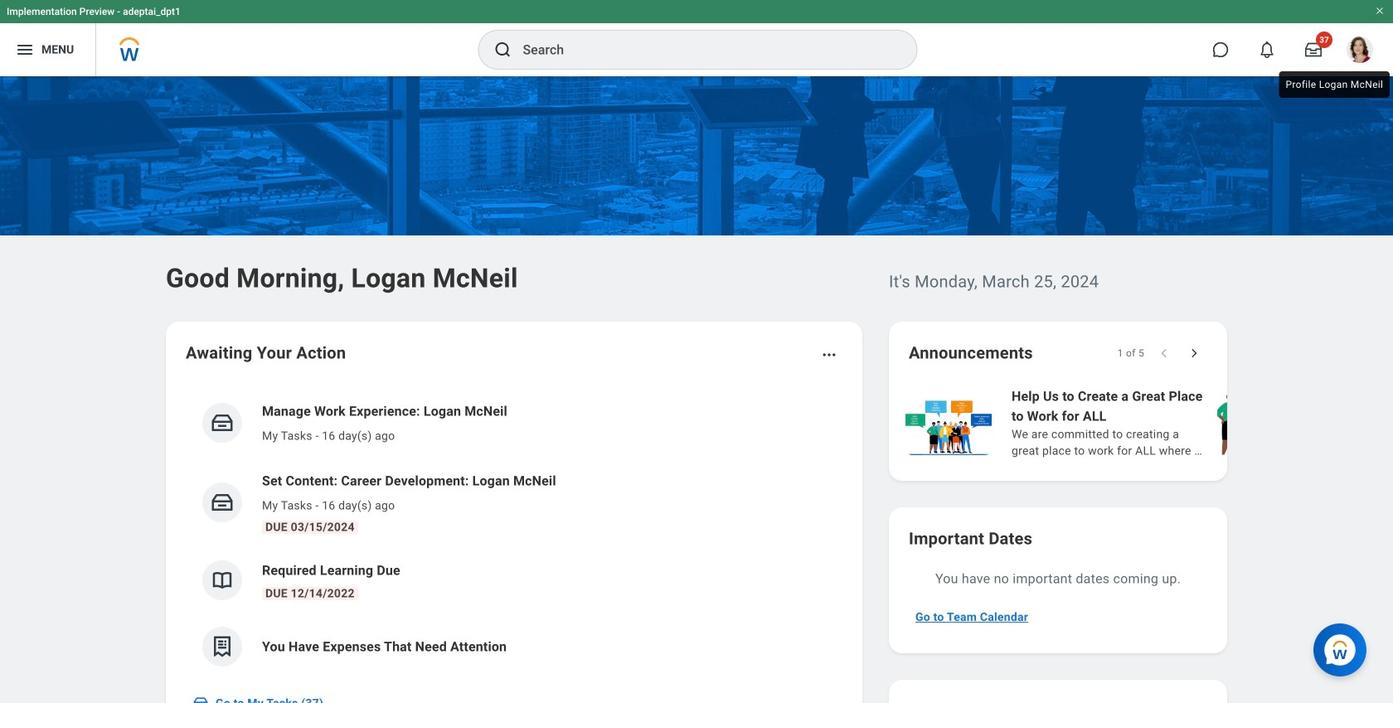 Task type: locate. For each thing, give the bounding box(es) containing it.
inbox large image
[[1305, 41, 1322, 58]]

1 vertical spatial inbox image
[[210, 490, 235, 515]]

book open image
[[210, 568, 235, 593]]

tooltip
[[1276, 68, 1393, 101]]

inbox image
[[210, 411, 235, 435], [210, 490, 235, 515], [192, 695, 209, 703]]

main content
[[0, 76, 1393, 703]]

related actions image
[[821, 347, 838, 363]]

status
[[1118, 347, 1145, 360]]

profile logan mcneil image
[[1347, 36, 1373, 66]]

Search Workday  search field
[[523, 32, 883, 68]]

2 vertical spatial inbox image
[[192, 695, 209, 703]]

chevron left small image
[[1156, 345, 1173, 362]]

dashboard expenses image
[[210, 634, 235, 659]]

notifications large image
[[1259, 41, 1276, 58]]

banner
[[0, 0, 1393, 76]]

list
[[902, 385, 1393, 461], [186, 388, 843, 680]]

0 vertical spatial inbox image
[[210, 411, 235, 435]]

chevron right small image
[[1186, 345, 1203, 362]]



Task type: describe. For each thing, give the bounding box(es) containing it.
1 horizontal spatial list
[[902, 385, 1393, 461]]

search image
[[493, 40, 513, 60]]

close environment banner image
[[1375, 6, 1385, 16]]

0 horizontal spatial list
[[186, 388, 843, 680]]

justify image
[[15, 40, 35, 60]]



Task type: vqa. For each thing, say whether or not it's contained in the screenshot.
"Logan McNeil, Logan McNeil, 3 Direct Reports" element
no



